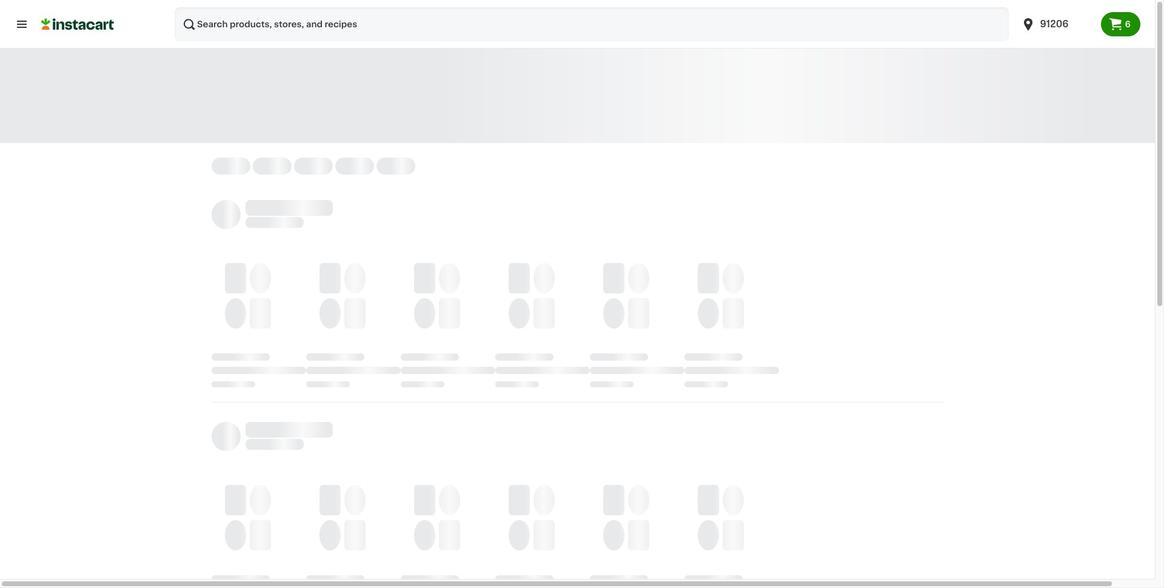 Task type: locate. For each thing, give the bounding box(es) containing it.
instacart logo image
[[41, 17, 114, 32]]

main content
[[0, 49, 1165, 588]]

1 91206 button from the left
[[1014, 7, 1101, 41]]

91206 button
[[1014, 7, 1101, 41], [1021, 7, 1094, 41]]

2 91206 button from the left
[[1021, 7, 1094, 41]]

None search field
[[175, 7, 1009, 41]]



Task type: describe. For each thing, give the bounding box(es) containing it.
91206
[[1041, 19, 1069, 29]]

6
[[1126, 20, 1131, 29]]

6 button
[[1101, 12, 1141, 36]]

Search field
[[175, 7, 1009, 41]]



Task type: vqa. For each thing, say whether or not it's contained in the screenshot.
leftmost Butcher
no



